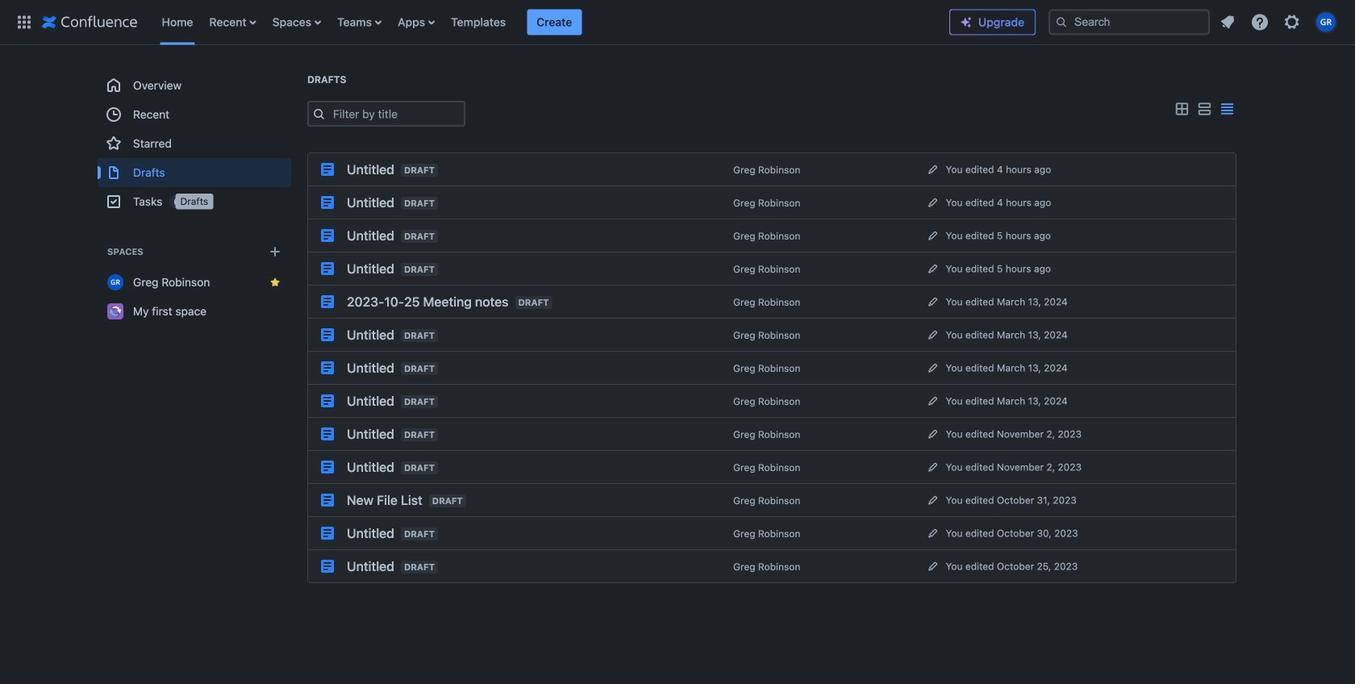 Task type: vqa. For each thing, say whether or not it's contained in the screenshot.
The 'Filter By Title' field
yes



Task type: locate. For each thing, give the bounding box(es) containing it.
group
[[98, 71, 291, 216]]

6 page image from the top
[[321, 428, 334, 441]]

settings icon image
[[1283, 13, 1302, 32]]

Filter by title field
[[328, 102, 464, 125]]

5 page image from the top
[[321, 494, 334, 507]]

compact list image
[[1218, 100, 1237, 119]]

2 page image from the top
[[321, 229, 334, 242]]

list
[[154, 0, 950, 45], [1214, 8, 1346, 37]]

page image
[[321, 163, 334, 176], [321, 229, 334, 242], [321, 262, 334, 275], [321, 328, 334, 341], [321, 361, 334, 374], [321, 428, 334, 441], [321, 527, 334, 540], [321, 560, 334, 573]]

1 horizontal spatial list
[[1214, 8, 1346, 37]]

0 horizontal spatial list
[[154, 0, 950, 45]]

page image
[[321, 196, 334, 209], [321, 295, 334, 308], [321, 395, 334, 407], [321, 461, 334, 474], [321, 494, 334, 507]]

7 page image from the top
[[321, 527, 334, 540]]

confluence image
[[42, 13, 138, 32], [42, 13, 138, 32]]

create a space image
[[265, 242, 285, 261]]

list item inside global element
[[527, 9, 582, 35]]

list item
[[527, 9, 582, 35]]

None search field
[[1049, 9, 1210, 35]]

banner
[[0, 0, 1356, 45]]

appswitcher icon image
[[15, 13, 34, 32]]

list for premium image
[[1214, 8, 1346, 37]]

list for appswitcher icon
[[154, 0, 950, 45]]



Task type: describe. For each thing, give the bounding box(es) containing it.
8 page image from the top
[[321, 560, 334, 573]]

premium image
[[960, 16, 973, 29]]

notification icon image
[[1218, 13, 1238, 32]]

5 page image from the top
[[321, 361, 334, 374]]

global element
[[10, 0, 950, 45]]

unstar this space image
[[269, 276, 282, 289]]

Search field
[[1049, 9, 1210, 35]]

3 page image from the top
[[321, 395, 334, 407]]

search image
[[1055, 16, 1068, 29]]

cards image
[[1172, 100, 1192, 119]]

list image
[[1195, 100, 1214, 119]]

1 page image from the top
[[321, 163, 334, 176]]

1 page image from the top
[[321, 196, 334, 209]]

help icon image
[[1251, 13, 1270, 32]]

4 page image from the top
[[321, 328, 334, 341]]

2 page image from the top
[[321, 295, 334, 308]]

4 page image from the top
[[321, 461, 334, 474]]

3 page image from the top
[[321, 262, 334, 275]]



